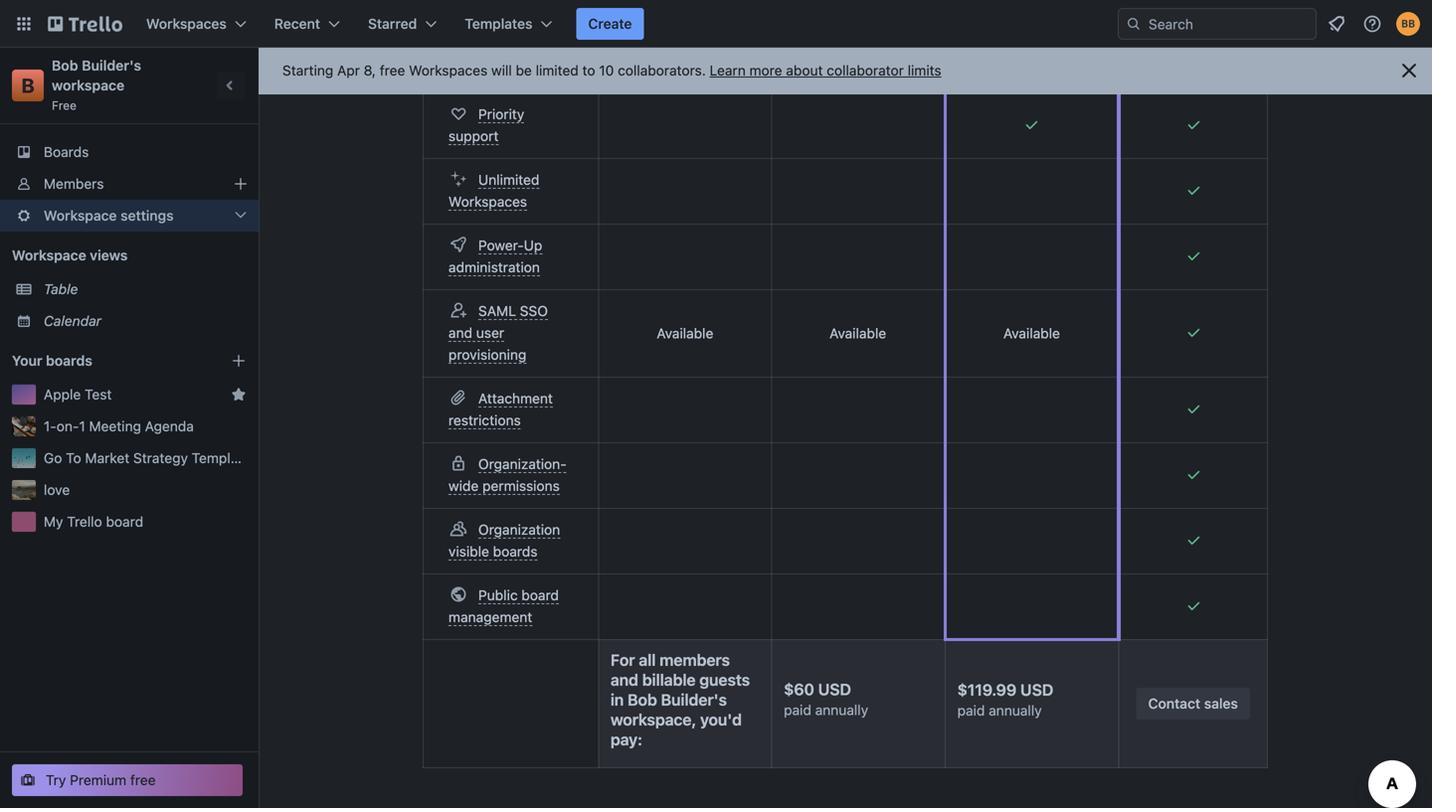 Task type: locate. For each thing, give the bounding box(es) containing it.
restrictions
[[449, 412, 521, 429]]

paid down $60
[[784, 702, 812, 719]]

sales
[[1205, 696, 1239, 712]]

administration
[[449, 259, 540, 276]]

annually inside $119.99 usd paid annually
[[989, 703, 1042, 719]]

saml sso and user provisioning
[[449, 303, 548, 363]]

bob inside bob builder's workspace
[[628, 691, 657, 710]]

members
[[660, 651, 730, 670]]

2 paid from the left
[[958, 703, 985, 719]]

board
[[106, 514, 143, 530], [522, 588, 559, 604]]

1 vertical spatial workspace
[[611, 711, 692, 730]]

0 horizontal spatial builder's
[[82, 57, 141, 74]]

provisioning
[[449, 347, 527, 363]]

1 horizontal spatial annually
[[989, 703, 1042, 719]]

0 horizontal spatial bob
[[52, 57, 78, 74]]

1 vertical spatial workspaces
[[409, 62, 488, 79]]

usd right $119.99
[[1021, 681, 1054, 700]]

0 horizontal spatial board
[[106, 514, 143, 530]]

1 horizontal spatial available
[[830, 325, 887, 342]]

paid for $60 usd
[[784, 702, 812, 719]]

$60
[[784, 681, 815, 699]]

collaborator
[[827, 62, 904, 79]]

templates button
[[453, 8, 565, 40]]

board right 'public'
[[522, 588, 559, 604]]

builder's
[[82, 57, 141, 74], [661, 691, 727, 710]]

try premium free button
[[12, 765, 243, 797]]

public
[[479, 588, 518, 604]]

0 vertical spatial workspaces
[[146, 15, 227, 32]]

1 usd from the left
[[818, 681, 852, 699]]

about
[[786, 62, 823, 79]]

0 horizontal spatial boards
[[46, 353, 92, 369]]

boards down organization
[[493, 544, 538, 560]]

agenda
[[145, 418, 194, 435]]

0 vertical spatial free
[[380, 62, 405, 79]]

workspaces down unlimited
[[449, 194, 527, 210]]

1 annually from the left
[[815, 702, 869, 719]]

builder's up ,
[[661, 691, 727, 710]]

workspace down members
[[44, 207, 117, 224]]

boards inside organization visible boards
[[493, 544, 538, 560]]

0 vertical spatial and
[[449, 325, 473, 341]]

1 horizontal spatial boards
[[493, 544, 538, 560]]

workspace settings
[[44, 207, 174, 224]]

permissions
[[483, 478, 560, 494]]

free inside button
[[130, 773, 156, 789]]

priority support
[[449, 106, 525, 144]]

bob builder (bobbuilder40) image
[[1397, 12, 1421, 36]]

1 horizontal spatial builder's
[[661, 691, 727, 710]]

10
[[599, 62, 614, 79]]

annually inside $60 usd paid annually
[[815, 702, 869, 719]]

0 vertical spatial bob
[[52, 57, 78, 74]]

1 vertical spatial builder's
[[661, 691, 727, 710]]

usd right $60
[[818, 681, 852, 699]]

workspace views
[[12, 247, 128, 264]]

test
[[85, 387, 112, 403]]

workspace up pay:
[[611, 711, 692, 730]]

1 horizontal spatial workspace
[[611, 711, 692, 730]]

go to market strategy template
[[44, 450, 251, 467]]

builder's inside bob builder's workspace
[[661, 691, 727, 710]]

contact sales link
[[1137, 688, 1250, 720]]

workspace inside bob builder's workspace free
[[52, 77, 125, 94]]

apple test
[[44, 387, 112, 403]]

management
[[449, 609, 533, 626]]

apple test link
[[44, 385, 223, 405]]

go to market strategy template link
[[44, 449, 251, 469]]

1 horizontal spatial and
[[611, 671, 639, 690]]

1 horizontal spatial free
[[380, 62, 405, 79]]

0 vertical spatial board
[[106, 514, 143, 530]]

1 horizontal spatial bob
[[628, 691, 657, 710]]

0 vertical spatial boards
[[46, 353, 92, 369]]

paid inside $119.99 usd paid annually
[[958, 703, 985, 719]]

recent button
[[263, 8, 352, 40]]

workspace inside dropdown button
[[44, 207, 117, 224]]

calendar link
[[44, 311, 247, 331]]

paid inside $60 usd paid annually
[[784, 702, 812, 719]]

0 vertical spatial workspace
[[52, 77, 125, 94]]

starred icon image
[[231, 387, 247, 403]]

strategy
[[133, 450, 188, 467]]

0 horizontal spatial and
[[449, 325, 473, 341]]

unlimited
[[479, 172, 540, 188]]

1 vertical spatial workspace
[[12, 247, 86, 264]]

table link
[[44, 280, 247, 299]]

recent
[[274, 15, 320, 32]]

workspaces left will
[[409, 62, 488, 79]]

0 horizontal spatial workspace
[[52, 77, 125, 94]]

unlimited workspaces
[[449, 172, 540, 210]]

power-
[[479, 237, 524, 254]]

starred
[[368, 15, 417, 32]]

up
[[524, 237, 543, 254]]

0 vertical spatial builder's
[[82, 57, 141, 74]]

organization- wide permissions
[[449, 456, 567, 494]]

create
[[588, 15, 632, 32]]

usd inside $119.99 usd paid annually
[[1021, 681, 1054, 700]]

attachment
[[479, 391, 553, 407]]

search image
[[1126, 16, 1142, 32]]

usd for $60 usd
[[818, 681, 852, 699]]

1 vertical spatial boards
[[493, 544, 538, 560]]

0 horizontal spatial annually
[[815, 702, 869, 719]]

members link
[[0, 168, 259, 200]]

2 usd from the left
[[1021, 681, 1054, 700]]

available
[[657, 325, 714, 342], [830, 325, 887, 342], [1004, 325, 1061, 342]]

b link
[[12, 70, 44, 101]]

2 vertical spatial workspaces
[[449, 194, 527, 210]]

limited
[[536, 62, 579, 79]]

free
[[380, 62, 405, 79], [130, 773, 156, 789]]

builder's down back to home image
[[82, 57, 141, 74]]

workspace
[[52, 77, 125, 94], [611, 711, 692, 730]]

2 annually from the left
[[989, 703, 1042, 719]]

1 horizontal spatial paid
[[958, 703, 985, 719]]

boards link
[[0, 136, 259, 168]]

members
[[44, 176, 104, 192]]

bob builder's workspace free
[[52, 57, 145, 112]]

builder's for bob builder's workspace
[[661, 691, 727, 710]]

2 horizontal spatial available
[[1004, 325, 1061, 342]]

for
[[611, 651, 635, 670]]

bob inside bob builder's workspace free
[[52, 57, 78, 74]]

1 horizontal spatial board
[[522, 588, 559, 604]]

free right 8,
[[380, 62, 405, 79]]

back to home image
[[48, 8, 122, 40]]

boards
[[46, 353, 92, 369], [493, 544, 538, 560]]

1 paid from the left
[[784, 702, 812, 719]]

workspaces up workspace navigation collapse icon on the left of the page
[[146, 15, 227, 32]]

0 horizontal spatial paid
[[784, 702, 812, 719]]

1-
[[44, 418, 57, 435]]

and left user
[[449, 325, 473, 341]]

workspaces inside unlimited workspaces
[[449, 194, 527, 210]]

board down the love link
[[106, 514, 143, 530]]

0 horizontal spatial free
[[130, 773, 156, 789]]

all
[[639, 651, 656, 670]]

workspace up table
[[12, 247, 86, 264]]

limits
[[908, 62, 942, 79]]

boards
[[44, 144, 89, 160]]

usd
[[818, 681, 852, 699], [1021, 681, 1054, 700]]

and down for at bottom
[[611, 671, 639, 690]]

workspace up free
[[52, 77, 125, 94]]

bob right in
[[628, 691, 657, 710]]

paid for $119.99 usd
[[958, 703, 985, 719]]

on-
[[57, 418, 79, 435]]

workspace inside bob builder's workspace
[[611, 711, 692, 730]]

1 vertical spatial bob
[[628, 691, 657, 710]]

1 vertical spatial and
[[611, 671, 639, 690]]

your boards with 5 items element
[[12, 349, 201, 373]]

builder's for bob builder's workspace free
[[82, 57, 141, 74]]

power-up administration
[[449, 237, 543, 276]]

you'd
[[700, 711, 742, 730]]

paid down $119.99
[[958, 703, 985, 719]]

builder's inside bob builder's workspace free
[[82, 57, 141, 74]]

will
[[491, 62, 512, 79]]

sso
[[520, 303, 548, 319]]

open information menu image
[[1363, 14, 1383, 34]]

table
[[44, 281, 78, 297]]

1-on-1 meeting agenda
[[44, 418, 194, 435]]

attachment restrictions
[[449, 391, 553, 429]]

1 vertical spatial board
[[522, 588, 559, 604]]

and inside 'for all members and billable guests in'
[[611, 671, 639, 690]]

1 vertical spatial free
[[130, 773, 156, 789]]

try premium free
[[46, 773, 156, 789]]

starred button
[[356, 8, 449, 40]]

free right 'premium'
[[130, 773, 156, 789]]

bob up free
[[52, 57, 78, 74]]

0 horizontal spatial usd
[[818, 681, 852, 699]]

bob for bob builder's workspace
[[628, 691, 657, 710]]

template
[[192, 450, 251, 467]]

1 horizontal spatial usd
[[1021, 681, 1054, 700]]

bob
[[52, 57, 78, 74], [628, 691, 657, 710]]

2 available from the left
[[830, 325, 887, 342]]

1 available from the left
[[657, 325, 714, 342]]

$60 usd paid annually
[[784, 681, 869, 719]]

usd inside $60 usd paid annually
[[818, 681, 852, 699]]

0 horizontal spatial available
[[657, 325, 714, 342]]

0 vertical spatial workspace
[[44, 207, 117, 224]]

1
[[79, 418, 85, 435]]

boards up apple on the left of the page
[[46, 353, 92, 369]]

switch to… image
[[14, 14, 34, 34]]

workspaces inside "dropdown button"
[[146, 15, 227, 32]]

saml
[[479, 303, 516, 319]]

workspace for workspace settings
[[44, 207, 117, 224]]



Task type: vqa. For each thing, say whether or not it's contained in the screenshot.
or
no



Task type: describe. For each thing, give the bounding box(es) containing it.
board inside public board management
[[522, 588, 559, 604]]

templates
[[465, 15, 533, 32]]

your boards
[[12, 353, 92, 369]]

usd for $119.99 usd
[[1021, 681, 1054, 700]]

contact sales
[[1149, 696, 1239, 712]]

user
[[476, 325, 504, 341]]

organization-
[[479, 456, 567, 473]]

3 available from the left
[[1004, 325, 1061, 342]]

workspace for bob builder's workspace free
[[52, 77, 125, 94]]

more
[[750, 62, 783, 79]]

priority
[[479, 106, 525, 122]]

pay:
[[611, 731, 643, 750]]

learn
[[710, 62, 746, 79]]

public board management
[[449, 588, 559, 626]]

workspace navigation collapse icon image
[[217, 72, 245, 99]]

workspace for bob builder's workspace
[[611, 711, 692, 730]]

calendar
[[44, 313, 101, 329]]

wide
[[449, 478, 479, 494]]

meeting
[[89, 418, 141, 435]]

support
[[449, 128, 499, 144]]

guests
[[700, 671, 750, 690]]

add board image
[[231, 353, 247, 369]]

organization
[[479, 522, 560, 538]]

workspace settings button
[[0, 200, 259, 232]]

your
[[12, 353, 42, 369]]

to
[[66, 450, 81, 467]]

apple
[[44, 387, 81, 403]]

$119.99
[[958, 681, 1017, 700]]

love
[[44, 482, 70, 498]]

go
[[44, 450, 62, 467]]

learn more about collaborator limits link
[[710, 62, 942, 79]]

starting apr 8, free workspaces will be limited to 10 collaborators. learn more about collaborator limits
[[283, 62, 942, 79]]

1-on-1 meeting agenda link
[[44, 417, 247, 437]]

annually for $60
[[815, 702, 869, 719]]

love link
[[44, 481, 247, 500]]

bob builder's workspace
[[611, 691, 727, 730]]

collaborators.
[[618, 62, 706, 79]]

and inside 'saml sso and user provisioning'
[[449, 325, 473, 341]]

,
[[692, 711, 697, 730]]

try
[[46, 773, 66, 789]]

create button
[[577, 8, 644, 40]]

premium
[[70, 773, 127, 789]]

starting
[[283, 62, 334, 79]]

0 notifications image
[[1325, 12, 1349, 36]]

apr
[[337, 62, 360, 79]]

market
[[85, 450, 130, 467]]

, you'd pay:
[[611, 711, 742, 750]]

to
[[583, 62, 596, 79]]

be
[[516, 62, 532, 79]]

free
[[52, 98, 77, 112]]

bob for bob builder's workspace free
[[52, 57, 78, 74]]

primary element
[[0, 0, 1433, 48]]

contact
[[1149, 696, 1201, 712]]

my
[[44, 514, 63, 530]]

8,
[[364, 62, 376, 79]]

for all members and billable guests in
[[611, 651, 750, 710]]

in
[[611, 691, 624, 710]]

Search field
[[1142, 9, 1316, 39]]

annually for $119.99
[[989, 703, 1042, 719]]

trello
[[67, 514, 102, 530]]

$119.99 usd paid annually
[[958, 681, 1054, 719]]

settings
[[121, 207, 174, 224]]

billable
[[642, 671, 696, 690]]

b
[[21, 74, 34, 97]]

workspace for workspace views
[[12, 247, 86, 264]]

my trello board link
[[44, 512, 247, 532]]



